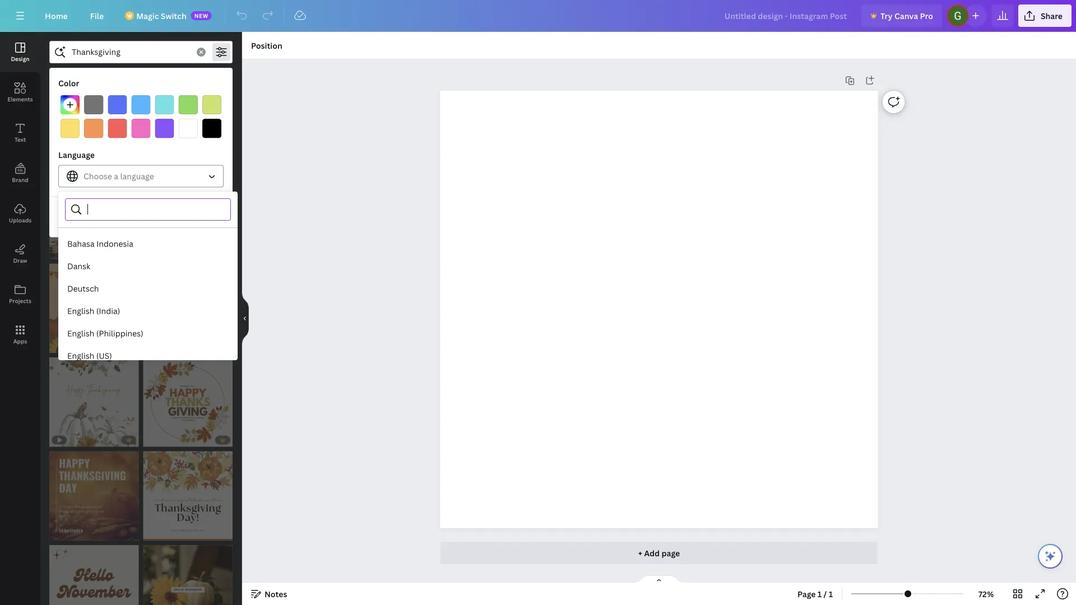 Task type: vqa. For each thing, say whether or not it's contained in the screenshot.
Social Scheduling Schedule social media posts in Canva and publish directly from the scheduler.'s 'posts'
no



Task type: describe. For each thing, give the bounding box(es) containing it.
hide image
[[242, 292, 249, 346]]

new
[[194, 12, 208, 19]]

lime image
[[202, 95, 221, 114]]

orange brown illustrative happy thanksgiving instagram post image
[[49, 264, 139, 353]]

english (philippines)
[[67, 328, 143, 339]]

english (india)
[[67, 306, 120, 316]]

Royal blue button
[[108, 95, 127, 114]]

draw button
[[0, 234, 40, 274]]

deutsch option
[[58, 277, 238, 300]]

brown orange fall collage instagram post image
[[49, 170, 139, 259]]

canva
[[895, 10, 918, 21]]

Black button
[[202, 119, 221, 138]]

Coral red button
[[108, 119, 127, 138]]

(0)
[[152, 212, 163, 222]]

try canva pro button
[[862, 4, 942, 27]]

notes
[[265, 589, 287, 599]]

happy thanksgiving instagram post group
[[49, 358, 139, 447]]

indonesia
[[96, 239, 133, 249]]

add a new color image
[[61, 95, 80, 114]]

apps
[[13, 337, 27, 345]]

pink image
[[131, 119, 151, 138]]

side panel tab list
[[0, 32, 40, 355]]

72% button
[[968, 585, 1004, 603]]

position
[[251, 40, 282, 51]]

+ add page
[[638, 548, 680, 559]]

english (philippines) button
[[58, 322, 238, 345]]

english for english (india)
[[67, 306, 94, 316]]

/
[[824, 589, 827, 599]]

canva assistant image
[[1044, 550, 1057, 563]]

switch
[[161, 10, 186, 21]]

page
[[662, 548, 680, 559]]

page 1 / 1
[[798, 589, 833, 599]]

english (india) option
[[58, 300, 238, 322]]

page
[[798, 589, 816, 599]]

main menu bar
[[0, 0, 1076, 32]]

uploads button
[[0, 193, 40, 234]]

text button
[[0, 113, 40, 153]]

white image
[[179, 119, 198, 138]]

white and orange modern thanksgiving instagram post image
[[49, 452, 139, 541]]

notes button
[[247, 585, 292, 603]]

brand
[[12, 176, 28, 184]]

design button
[[0, 32, 40, 72]]

elements
[[7, 95, 33, 103]]

Use 5+ words to describe... search field
[[72, 41, 190, 63]]

color option group
[[58, 93, 224, 140]]

english (philippines) option
[[58, 322, 238, 345]]

draw
[[13, 257, 27, 264]]

#737373 button
[[84, 95, 103, 114]]

Light blue button
[[131, 95, 151, 114]]

share
[[1041, 10, 1063, 21]]

black image
[[202, 119, 221, 138]]

#737373 image
[[84, 95, 103, 114]]

apps button
[[0, 314, 40, 355]]

all
[[141, 212, 150, 222]]

2 1 from the left
[[829, 589, 833, 599]]

Purple button
[[155, 119, 174, 138]]

file
[[90, 10, 104, 21]]

(india)
[[96, 306, 120, 316]]

72%
[[979, 589, 994, 599]]

dansk
[[67, 261, 90, 272]]

projects button
[[0, 274, 40, 314]]

language
[[120, 171, 154, 181]]

#737373 image
[[84, 95, 103, 114]]

Language button
[[58, 165, 224, 187]]

(us)
[[96, 351, 112, 361]]

Orange button
[[84, 119, 103, 138]]

choose a language
[[84, 171, 154, 181]]

white and grey modern thanksgiving instagram post image
[[49, 76, 139, 165]]

White button
[[179, 119, 198, 138]]

bahasa indonesia button
[[58, 233, 238, 255]]



Task type: locate. For each thing, give the bounding box(es) containing it.
purple image
[[155, 119, 174, 138], [155, 119, 174, 138]]

brown natural hello fall instagram post image
[[143, 170, 233, 259]]

1 left /
[[818, 589, 822, 599]]

clear all (0) button
[[58, 206, 224, 228]]

bahasa indonesia option
[[58, 233, 238, 255]]

2 vertical spatial english
[[67, 351, 94, 361]]

1 english from the top
[[67, 306, 94, 316]]

Design title text field
[[716, 4, 857, 27]]

language list box
[[58, 233, 238, 605]]

projects
[[9, 297, 31, 305]]

1 horizontal spatial 1
[[829, 589, 833, 599]]

Lime button
[[202, 95, 221, 114]]

1 vertical spatial english
[[67, 328, 94, 339]]

light blue image
[[131, 95, 151, 114]]

royal blue image
[[108, 95, 127, 114], [108, 95, 127, 114]]

1 right /
[[829, 589, 833, 599]]

neutral organic shapes illustrated fall giveaway instagram post image
[[143, 76, 233, 165]]

english inside button
[[67, 328, 94, 339]]

(philippines)
[[96, 328, 143, 339]]

english left (us)
[[67, 351, 94, 361]]

try
[[881, 10, 893, 21]]

english (us)
[[67, 351, 112, 361]]

styles button
[[149, 68, 233, 89]]

+
[[638, 548, 642, 559]]

english inside button
[[67, 351, 94, 361]]

orange watercolor happy thanksgiving instagram post image
[[143, 452, 233, 541]]

dansk button
[[58, 255, 238, 277]]

english (india) button
[[58, 300, 238, 322]]

Grass green button
[[179, 95, 198, 114]]

clear all (0)
[[119, 212, 163, 222]]

add a new color image
[[61, 95, 80, 114]]

1 1 from the left
[[818, 589, 822, 599]]

try canva pro
[[881, 10, 933, 21]]

language
[[58, 150, 95, 160]]

english (us) button
[[58, 345, 238, 367]]

templates
[[79, 73, 119, 84]]

dansk option
[[58, 255, 238, 277]]

home
[[45, 10, 68, 21]]

position button
[[247, 36, 287, 54]]

elements button
[[0, 72, 40, 113]]

orange illustrated happy thanksgiving instagram post group
[[143, 358, 233, 447]]

english up english (us) at the bottom left of the page
[[67, 328, 94, 339]]

0 vertical spatial english
[[67, 306, 94, 316]]

english inside "button"
[[67, 306, 94, 316]]

pro
[[920, 10, 933, 21]]

light blue image
[[131, 95, 151, 114]]

file button
[[81, 4, 113, 27]]

orange image
[[84, 119, 103, 138], [84, 119, 103, 138]]

Yellow button
[[61, 119, 80, 138]]

Pink button
[[131, 119, 151, 138]]

deutsch button
[[58, 277, 238, 300]]

magic
[[136, 10, 159, 21]]

home link
[[36, 4, 77, 27]]

add
[[644, 548, 660, 559]]

3 english from the top
[[67, 351, 94, 361]]

templates button
[[49, 68, 149, 89]]

english (us) option
[[58, 345, 238, 367]]

clear
[[119, 212, 139, 222]]

english for english (us)
[[67, 351, 94, 361]]

english
[[67, 306, 94, 316], [67, 328, 94, 339], [67, 351, 94, 361]]

design
[[11, 55, 29, 62]]

yellow image
[[61, 119, 80, 138], [61, 119, 80, 138]]

bahasa indonesia
[[67, 239, 133, 249]]

white image
[[179, 119, 198, 138]]

deutsch
[[67, 283, 99, 294]]

text
[[15, 136, 26, 143]]

lime image
[[202, 95, 221, 114]]

english down deutsch
[[67, 306, 94, 316]]

brand button
[[0, 153, 40, 193]]

styles
[[179, 73, 203, 84]]

orange illustrated happy thanksgiving instagram post image
[[143, 358, 233, 447]]

hello november fall monthly gratitude instagram post image
[[143, 545, 233, 605]]

show pages image
[[632, 575, 686, 584]]

uploads
[[9, 216, 31, 224]]

english for english (philippines)
[[67, 328, 94, 339]]

a
[[114, 171, 118, 181]]

pink image
[[131, 119, 151, 138]]

bahasa
[[67, 239, 95, 249]]

hello november pumpkin retro instagram post image
[[49, 545, 139, 605]]

black image
[[202, 119, 221, 138]]

share button
[[1018, 4, 1072, 27]]

coral red image
[[108, 119, 127, 138], [108, 119, 127, 138]]

None search field
[[87, 199, 224, 220]]

Turquoise blue button
[[155, 95, 174, 114]]

2 english from the top
[[67, 328, 94, 339]]

turquoise blue image
[[155, 95, 174, 114], [155, 95, 174, 114]]

choose
[[84, 171, 112, 181]]

+ add page button
[[440, 542, 878, 564]]

1
[[818, 589, 822, 599], [829, 589, 833, 599]]

grass green image
[[179, 95, 198, 114], [179, 95, 198, 114]]

0 horizontal spatial 1
[[818, 589, 822, 599]]

color
[[58, 78, 79, 88]]

magic switch
[[136, 10, 186, 21]]



